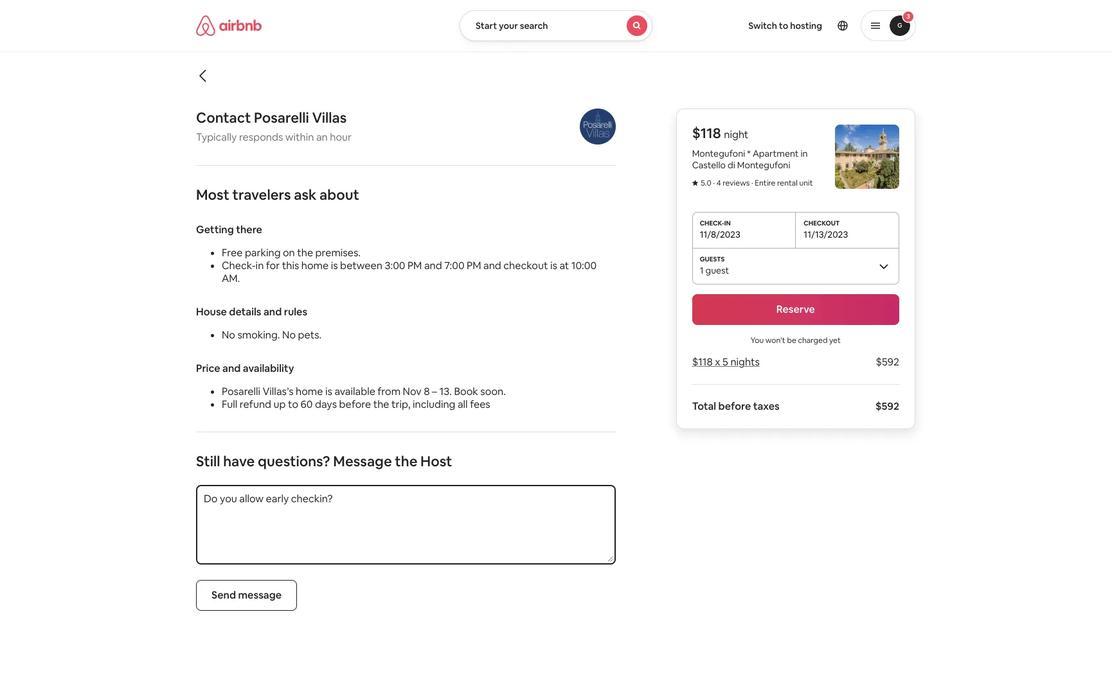 Task type: locate. For each thing, give the bounding box(es) containing it.
learn more about the host, posarelli villas. image
[[580, 109, 616, 145], [580, 109, 616, 145]]

the left host on the left of page
[[395, 453, 418, 471]]

5
[[723, 356, 728, 369]]

rental
[[777, 178, 798, 188]]

1 horizontal spatial no
[[282, 329, 296, 342]]

in right apartment
[[801, 148, 808, 159]]

0 vertical spatial the
[[297, 246, 313, 260]]

search
[[520, 20, 548, 32]]

yet
[[829, 336, 841, 346]]

travelers
[[232, 186, 291, 204]]

$118 left night
[[692, 124, 721, 142]]

in inside $118 night montegufoni * apartment in castello di montegufoni
[[801, 148, 808, 159]]

unit
[[799, 178, 813, 188]]

1 vertical spatial $592
[[876, 400, 899, 413]]

·
[[713, 178, 715, 188], [751, 178, 753, 188]]

questions?
[[258, 453, 330, 471]]

0 horizontal spatial pm
[[408, 259, 422, 273]]

home right "villas's"
[[296, 385, 323, 399]]

before inside posarelli villas's home is available from nov 8 – 13. book soon. full refund up to 60 days before the trip, including all fees
[[339, 398, 371, 411]]

the right on
[[297, 246, 313, 260]]

0 vertical spatial $118
[[692, 124, 721, 142]]

$592
[[876, 356, 899, 369], [876, 400, 899, 413]]

the inside free parking on the premises. check-in for this home is between 3:00 pm and 7:00 pm and checkout is at 10:00 am.
[[297, 246, 313, 260]]

1 horizontal spatial ·
[[751, 178, 753, 188]]

on
[[283, 246, 295, 260]]

start your search
[[476, 20, 548, 32]]

posarelli
[[254, 109, 309, 127], [222, 385, 260, 399]]

to inside posarelli villas's home is available from nov 8 – 13. book soon. full refund up to 60 days before the trip, including all fees
[[288, 398, 298, 411]]

hour
[[330, 131, 352, 144]]

trip,
[[392, 398, 410, 411]]

contact
[[196, 109, 251, 127]]

reserve
[[776, 303, 815, 316]]

switch to hosting
[[748, 20, 822, 32]]

0 horizontal spatial before
[[339, 398, 371, 411]]

the inside posarelli villas's home is available from nov 8 – 13. book soon. full refund up to 60 days before the trip, including all fees
[[373, 398, 389, 411]]

2 pm from the left
[[467, 259, 481, 273]]

before right total
[[718, 400, 751, 413]]

reserve button
[[692, 294, 899, 325]]

0 vertical spatial posarelli
[[254, 109, 309, 127]]

is right 60
[[325, 385, 332, 399]]

the left "trip,"
[[373, 398, 389, 411]]

no down details
[[222, 329, 235, 342]]

at
[[560, 259, 569, 273]]

home inside free parking on the premises. check-in for this home is between 3:00 pm and 7:00 pm and checkout is at 10:00 am.
[[301, 259, 329, 273]]

total before taxes
[[692, 400, 780, 413]]

$118
[[692, 124, 721, 142], [692, 356, 713, 369]]

0 horizontal spatial the
[[297, 246, 313, 260]]

1 vertical spatial in
[[256, 259, 264, 273]]

and left rules
[[264, 305, 282, 319]]

posarelli down price and availability
[[222, 385, 260, 399]]

1 horizontal spatial the
[[373, 398, 389, 411]]

0 horizontal spatial to
[[288, 398, 298, 411]]

1 horizontal spatial before
[[718, 400, 751, 413]]

premises.
[[315, 246, 361, 260]]

0 vertical spatial home
[[301, 259, 329, 273]]

1 vertical spatial $118
[[692, 356, 713, 369]]

60
[[301, 398, 313, 411]]

no left "pets." on the left
[[282, 329, 296, 342]]

· left entire
[[751, 178, 753, 188]]

󰀄 5.0 · 4 reviews · entire rental unit
[[692, 178, 813, 188]]

to right the switch
[[779, 20, 788, 32]]

11/8/2023
[[700, 229, 741, 240]]

to right up
[[288, 398, 298, 411]]

1 vertical spatial home
[[296, 385, 323, 399]]

you
[[751, 336, 764, 346]]

hosting
[[790, 20, 822, 32]]

in left for
[[256, 259, 264, 273]]

$118 for $118 x 5 nights
[[692, 356, 713, 369]]

1 $118 from the top
[[692, 124, 721, 142]]

1 vertical spatial posarelli
[[222, 385, 260, 399]]

pm
[[408, 259, 422, 273], [467, 259, 481, 273]]

and
[[424, 259, 442, 273], [483, 259, 501, 273], [264, 305, 282, 319], [222, 362, 241, 375]]

availability
[[243, 362, 294, 375]]

rules
[[284, 305, 307, 319]]

2 horizontal spatial the
[[395, 453, 418, 471]]

0 horizontal spatial ·
[[713, 178, 715, 188]]

book
[[454, 385, 478, 399]]

1 vertical spatial to
[[288, 398, 298, 411]]

montegufoni
[[692, 148, 745, 159], [737, 159, 790, 171]]

0 vertical spatial $592
[[876, 356, 899, 369]]

$118 inside $118 night montegufoni * apartment in castello di montegufoni
[[692, 124, 721, 142]]

start
[[476, 20, 497, 32]]

this
[[282, 259, 299, 273]]

$118 left the x
[[692, 356, 713, 369]]

apartment
[[753, 148, 799, 159]]

soon.
[[480, 385, 506, 399]]

posarelli inside contact posarelli villas typically responds within an hour
[[254, 109, 309, 127]]

pm right 3:00
[[408, 259, 422, 273]]

total
[[692, 400, 716, 413]]

pm right 7:00
[[467, 259, 481, 273]]

2 vertical spatial the
[[395, 453, 418, 471]]

no
[[222, 329, 235, 342], [282, 329, 296, 342]]

guest
[[706, 265, 729, 276]]

0 horizontal spatial no
[[222, 329, 235, 342]]

between
[[340, 259, 382, 273]]

0 vertical spatial to
[[779, 20, 788, 32]]

1
[[700, 265, 704, 276]]

before right the days
[[339, 398, 371, 411]]

2 $118 from the top
[[692, 356, 713, 369]]

1 guest button
[[692, 248, 899, 284]]

· left 4
[[713, 178, 715, 188]]

house
[[196, 305, 227, 319]]

11/13/2023
[[804, 229, 848, 240]]

posarelli villas's home is available from nov 8 – 13. book soon. full refund up to 60 days before the trip, including all fees
[[222, 385, 506, 411]]

days
[[315, 398, 337, 411]]

contact posarelli villas typically responds within an hour
[[196, 109, 352, 144]]

refund
[[240, 398, 271, 411]]

within
[[285, 131, 314, 144]]

profile element
[[668, 0, 916, 51]]

nov
[[403, 385, 422, 399]]

checkout
[[504, 259, 548, 273]]

$118 x 5 nights
[[692, 356, 760, 369]]

all
[[458, 398, 468, 411]]

0 vertical spatial in
[[801, 148, 808, 159]]

1 horizontal spatial to
[[779, 20, 788, 32]]

1 horizontal spatial in
[[801, 148, 808, 159]]

nights
[[731, 356, 760, 369]]

in
[[801, 148, 808, 159], [256, 259, 264, 273]]

and left checkout
[[483, 259, 501, 273]]

1 vertical spatial the
[[373, 398, 389, 411]]

posarelli up within
[[254, 109, 309, 127]]

to
[[779, 20, 788, 32], [288, 398, 298, 411]]

most travelers ask about
[[196, 186, 359, 204]]

1 horizontal spatial pm
[[467, 259, 481, 273]]

home right this
[[301, 259, 329, 273]]

your
[[499, 20, 518, 32]]

castello
[[692, 159, 726, 171]]

$118 x 5 nights button
[[692, 356, 760, 369]]

ask
[[294, 186, 316, 204]]

and right price
[[222, 362, 241, 375]]

is
[[331, 259, 338, 273], [550, 259, 557, 273], [325, 385, 332, 399]]

Message the host text field
[[199, 488, 614, 563]]

󰀄
[[692, 178, 698, 187]]

host
[[421, 453, 452, 471]]

0 horizontal spatial in
[[256, 259, 264, 273]]

x
[[715, 356, 720, 369]]



Task type: describe. For each thing, give the bounding box(es) containing it.
is left at
[[550, 259, 557, 273]]

available
[[335, 385, 375, 399]]

an
[[316, 131, 328, 144]]

villas
[[312, 109, 347, 127]]

check-
[[222, 259, 256, 273]]

still
[[196, 453, 220, 471]]

1 pm from the left
[[408, 259, 422, 273]]

di
[[728, 159, 735, 171]]

home inside posarelli villas's home is available from nov 8 – 13. book soon. full refund up to 60 days before the trip, including all fees
[[296, 385, 323, 399]]

responds
[[239, 131, 283, 144]]

switch
[[748, 20, 777, 32]]

you won't be charged yet
[[751, 336, 841, 346]]

and left 7:00
[[424, 259, 442, 273]]

montegufoni up entire
[[737, 159, 790, 171]]

2 no from the left
[[282, 329, 296, 342]]

there
[[236, 223, 262, 237]]

free
[[222, 246, 243, 260]]

typically
[[196, 131, 237, 144]]

Start your search search field
[[460, 10, 653, 41]]

*
[[747, 148, 751, 159]]

up
[[274, 398, 286, 411]]

7:00
[[444, 259, 465, 273]]

night
[[724, 128, 749, 141]]

message
[[333, 453, 392, 471]]

to inside profile element
[[779, 20, 788, 32]]

1 guest
[[700, 265, 729, 276]]

posarelli inside posarelli villas's home is available from nov 8 – 13. book soon. full refund up to 60 days before the trip, including all fees
[[222, 385, 260, 399]]

send
[[212, 589, 236, 602]]

no smoking. no pets.
[[222, 329, 322, 342]]

price and availability
[[196, 362, 294, 375]]

smoking.
[[237, 329, 280, 342]]

reviews
[[723, 178, 750, 188]]

2 · from the left
[[751, 178, 753, 188]]

am.
[[222, 272, 240, 285]]

pets.
[[298, 329, 322, 342]]

switch to hosting link
[[741, 12, 830, 39]]

house details and rules
[[196, 305, 307, 319]]

–
[[432, 385, 437, 399]]

send message button
[[196, 581, 297, 611]]

3
[[907, 12, 910, 21]]

full
[[222, 398, 237, 411]]

taxes
[[753, 400, 780, 413]]

13.
[[439, 385, 452, 399]]

3 button
[[861, 10, 916, 41]]

have
[[223, 453, 255, 471]]

free parking on the premises. check-in for this home is between 3:00 pm and 7:00 pm and checkout is at 10:00 am.
[[222, 246, 597, 285]]

still have questions? message the host
[[196, 453, 452, 471]]

1 no from the left
[[222, 329, 235, 342]]

charged
[[798, 336, 828, 346]]

entire
[[755, 178, 776, 188]]

for
[[266, 259, 280, 273]]

4
[[717, 178, 721, 188]]

3:00
[[385, 259, 405, 273]]

8
[[424, 385, 430, 399]]

details
[[229, 305, 261, 319]]

be
[[787, 336, 796, 346]]

montegufoni down night
[[692, 148, 745, 159]]

won't
[[766, 336, 785, 346]]

10:00
[[571, 259, 597, 273]]

villas's
[[263, 385, 294, 399]]

getting
[[196, 223, 234, 237]]

2 $592 from the top
[[876, 400, 899, 413]]

$118 for $118 night montegufoni * apartment in castello di montegufoni
[[692, 124, 721, 142]]

getting there
[[196, 223, 262, 237]]

including
[[413, 398, 455, 411]]

$118 night montegufoni * apartment in castello di montegufoni
[[692, 124, 808, 171]]

fees
[[470, 398, 490, 411]]

start your search button
[[460, 10, 653, 41]]

5.0
[[701, 178, 711, 188]]

1 $592 from the top
[[876, 356, 899, 369]]

from
[[378, 385, 401, 399]]

is inside posarelli villas's home is available from nov 8 – 13. book soon. full refund up to 60 days before the trip, including all fees
[[325, 385, 332, 399]]

most
[[196, 186, 229, 204]]

message
[[238, 589, 282, 602]]

1 · from the left
[[713, 178, 715, 188]]

in inside free parking on the premises. check-in for this home is between 3:00 pm and 7:00 pm and checkout is at 10:00 am.
[[256, 259, 264, 273]]

is left between
[[331, 259, 338, 273]]

parking
[[245, 246, 281, 260]]



Task type: vqa. For each thing, say whether or not it's contained in the screenshot.
days
yes



